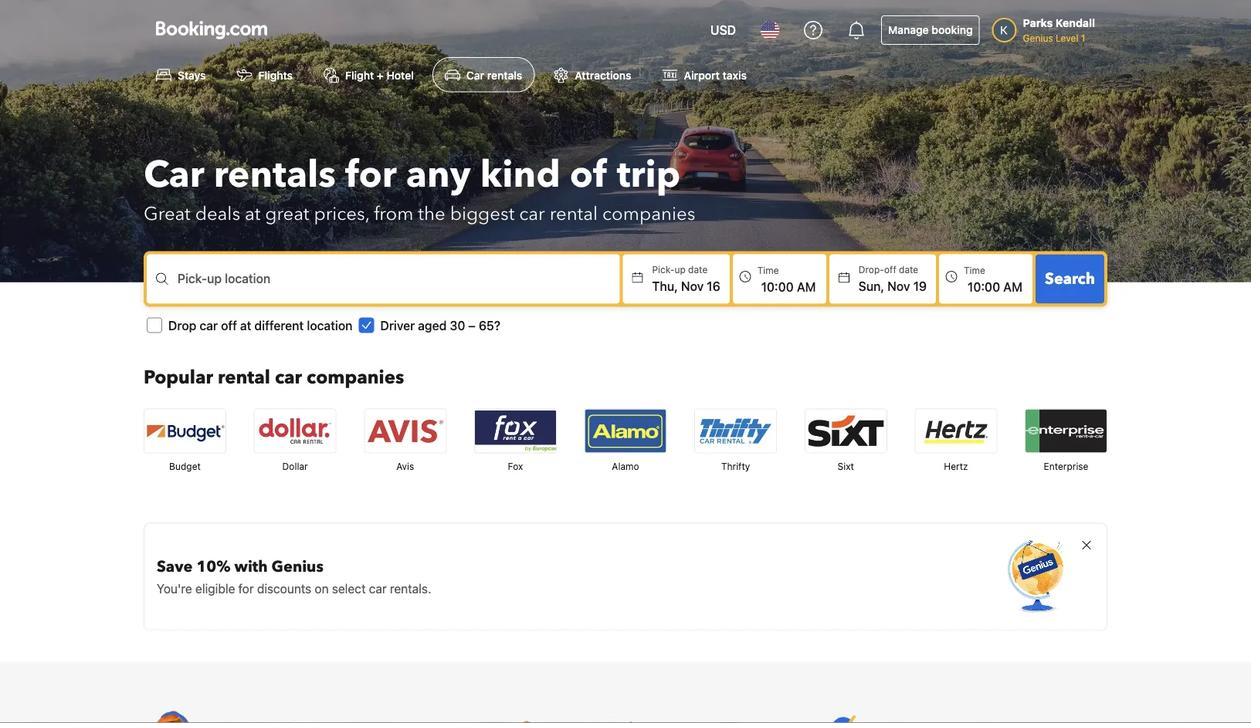 Task type: locate. For each thing, give the bounding box(es) containing it.
car
[[519, 201, 545, 227], [200, 318, 218, 333], [275, 365, 302, 391], [369, 581, 387, 596]]

0 horizontal spatial off
[[221, 318, 237, 333]]

companies
[[602, 201, 695, 227], [307, 365, 404, 391]]

genius up discounts
[[272, 556, 323, 578]]

location
[[225, 271, 270, 286], [307, 318, 352, 333]]

drop-off date sun, nov 19
[[859, 264, 927, 293]]

1 vertical spatial rentals
[[214, 149, 336, 200]]

car inside car rentals for any kind of trip great deals at great prices, from the biggest car rental companies
[[144, 149, 204, 200]]

0 horizontal spatial for
[[238, 581, 254, 596]]

avis logo image
[[365, 410, 446, 453]]

different
[[254, 318, 304, 333]]

from
[[374, 201, 413, 227]]

nov left 19
[[888, 279, 910, 293]]

off
[[884, 264, 896, 275], [221, 318, 237, 333]]

1 nov from the left
[[681, 279, 704, 293]]

deals
[[195, 201, 240, 227]]

attractions link
[[541, 57, 644, 92]]

rentals
[[487, 69, 522, 81], [214, 149, 336, 200]]

+
[[377, 69, 384, 81]]

car up great
[[144, 149, 204, 200]]

1 vertical spatial genius
[[272, 556, 323, 578]]

rentals for car rentals
[[487, 69, 522, 81]]

manage booking link
[[881, 15, 980, 45]]

1 horizontal spatial rental
[[550, 201, 598, 227]]

0 vertical spatial for
[[345, 149, 397, 200]]

booking
[[932, 24, 973, 36]]

0 vertical spatial companies
[[602, 201, 695, 227]]

1 horizontal spatial rentals
[[487, 69, 522, 81]]

airport
[[684, 69, 720, 81]]

driver aged 30 – 65?
[[380, 318, 500, 333]]

1 horizontal spatial pick-
[[652, 264, 675, 275]]

flights
[[258, 69, 293, 81]]

for down with
[[238, 581, 254, 596]]

location right 'different'
[[307, 318, 352, 333]]

car inside 'link'
[[466, 69, 484, 81]]

trip
[[617, 149, 681, 200]]

1 horizontal spatial genius
[[1023, 32, 1053, 43]]

date for 16
[[688, 264, 708, 275]]

0 vertical spatial genius
[[1023, 32, 1053, 43]]

date
[[688, 264, 708, 275], [899, 264, 918, 275]]

at left 'different'
[[240, 318, 251, 333]]

for up from
[[345, 149, 397, 200]]

companies down driver
[[307, 365, 404, 391]]

nov inside drop-off date sun, nov 19
[[888, 279, 910, 293]]

flight + hotel link
[[311, 57, 426, 92]]

usd button
[[701, 12, 745, 49]]

up inside pick-up date thu, nov 16
[[675, 264, 686, 275]]

car right the select
[[369, 581, 387, 596]]

the
[[418, 201, 445, 227]]

1 vertical spatial rental
[[218, 365, 270, 391]]

1 horizontal spatial nov
[[888, 279, 910, 293]]

1 vertical spatial off
[[221, 318, 237, 333]]

car
[[466, 69, 484, 81], [144, 149, 204, 200]]

pick- up thu,
[[652, 264, 675, 275]]

0 horizontal spatial pick-
[[178, 271, 207, 286]]

1 horizontal spatial date
[[899, 264, 918, 275]]

thrifty logo image
[[695, 410, 776, 453]]

rentals inside 'link'
[[487, 69, 522, 81]]

rental
[[550, 201, 598, 227], [218, 365, 270, 391]]

0 horizontal spatial date
[[688, 264, 708, 275]]

drop
[[168, 318, 196, 333]]

budget
[[169, 461, 201, 472]]

16
[[707, 279, 720, 293]]

2 nov from the left
[[888, 279, 910, 293]]

companies down "trip"
[[602, 201, 695, 227]]

0 horizontal spatial up
[[207, 271, 222, 286]]

parks kendall genius level 1
[[1023, 17, 1095, 43]]

0 vertical spatial rentals
[[487, 69, 522, 81]]

rentals for car rentals for any kind of trip great deals at great prices, from the biggest car rental companies
[[214, 149, 336, 200]]

up for location
[[207, 271, 222, 286]]

aged
[[418, 318, 447, 333]]

1 horizontal spatial off
[[884, 264, 896, 275]]

car down kind
[[519, 201, 545, 227]]

airport taxis link
[[650, 57, 759, 92]]

pick-up date thu, nov 16
[[652, 264, 720, 293]]

0 horizontal spatial genius
[[272, 556, 323, 578]]

level
[[1056, 32, 1079, 43]]

1 vertical spatial companies
[[307, 365, 404, 391]]

great
[[144, 201, 191, 227]]

manage
[[888, 24, 929, 36]]

genius down parks
[[1023, 32, 1053, 43]]

0 vertical spatial off
[[884, 264, 896, 275]]

date inside pick-up date thu, nov 16
[[688, 264, 708, 275]]

flights link
[[224, 57, 305, 92]]

driver
[[380, 318, 415, 333]]

at left great
[[245, 201, 260, 227]]

pick- up drop
[[178, 271, 207, 286]]

pick-
[[652, 264, 675, 275], [178, 271, 207, 286]]

kind
[[480, 149, 560, 200]]

0 vertical spatial car
[[466, 69, 484, 81]]

date up 19
[[899, 264, 918, 275]]

1 vertical spatial car
[[144, 149, 204, 200]]

2 date from the left
[[899, 264, 918, 275]]

1 vertical spatial for
[[238, 581, 254, 596]]

up down deals
[[207, 271, 222, 286]]

car inside save 10% with genius you're eligible for discounts on select car rentals.
[[369, 581, 387, 596]]

save 10% with genius you're eligible for discounts on select car rentals.
[[157, 556, 431, 596]]

for inside save 10% with genius you're eligible for discounts on select car rentals.
[[238, 581, 254, 596]]

0 horizontal spatial nov
[[681, 279, 704, 293]]

nov
[[681, 279, 704, 293], [888, 279, 910, 293]]

1 date from the left
[[688, 264, 708, 275]]

car down 'different'
[[275, 365, 302, 391]]

1 horizontal spatial for
[[345, 149, 397, 200]]

off right drop
[[221, 318, 237, 333]]

location up "drop car off at different location"
[[225, 271, 270, 286]]

off up 'sun,'
[[884, 264, 896, 275]]

0 horizontal spatial rentals
[[214, 149, 336, 200]]

1 horizontal spatial companies
[[602, 201, 695, 227]]

Pick-up location field
[[178, 279, 620, 298]]

nov left "16"
[[681, 279, 704, 293]]

rental down "drop car off at different location"
[[218, 365, 270, 391]]

0 horizontal spatial companies
[[307, 365, 404, 391]]

nov for 16
[[681, 279, 704, 293]]

1 horizontal spatial up
[[675, 264, 686, 275]]

biggest
[[450, 201, 515, 227]]

rentals.
[[390, 581, 431, 596]]

nov for 19
[[888, 279, 910, 293]]

date inside drop-off date sun, nov 19
[[899, 264, 918, 275]]

airport taxis
[[684, 69, 747, 81]]

any
[[406, 149, 471, 200]]

rental down 'of'
[[550, 201, 598, 227]]

0 horizontal spatial car
[[144, 149, 204, 200]]

up up thu,
[[675, 264, 686, 275]]

nov inside pick-up date thu, nov 16
[[681, 279, 704, 293]]

genius
[[1023, 32, 1053, 43], [272, 556, 323, 578]]

car right drop
[[200, 318, 218, 333]]

pick- for pick-up date thu, nov 16
[[652, 264, 675, 275]]

flight + hotel
[[345, 69, 414, 81]]

rentals inside car rentals for any kind of trip great deals at great prices, from the biggest car rental companies
[[214, 149, 336, 200]]

off inside drop-off date sun, nov 19
[[884, 264, 896, 275]]

eligible
[[195, 581, 235, 596]]

hertz logo image
[[915, 410, 997, 453]]

0 vertical spatial rental
[[550, 201, 598, 227]]

for
[[345, 149, 397, 200], [238, 581, 254, 596]]

1 vertical spatial location
[[307, 318, 352, 333]]

up
[[675, 264, 686, 275], [207, 271, 222, 286]]

parks
[[1023, 17, 1053, 29]]

pick- inside pick-up date thu, nov 16
[[652, 264, 675, 275]]

1 horizontal spatial car
[[466, 69, 484, 81]]

for inside car rentals for any kind of trip great deals at great prices, from the biggest car rental companies
[[345, 149, 397, 200]]

date up "16"
[[688, 264, 708, 275]]

1 horizontal spatial location
[[307, 318, 352, 333]]

0 horizontal spatial location
[[225, 271, 270, 286]]

0 vertical spatial at
[[245, 201, 260, 227]]

car rentals
[[466, 69, 522, 81]]

attractions
[[575, 69, 631, 81]]

sun,
[[859, 279, 884, 293]]

of
[[570, 149, 608, 200]]

1 vertical spatial at
[[240, 318, 251, 333]]

at
[[245, 201, 260, 227], [240, 318, 251, 333]]

car for car rentals
[[466, 69, 484, 81]]

car inside car rentals for any kind of trip great deals at great prices, from the biggest car rental companies
[[519, 201, 545, 227]]

car right 'hotel'
[[466, 69, 484, 81]]



Task type: vqa. For each thing, say whether or not it's contained in the screenshot.
off to the left
yes



Task type: describe. For each thing, give the bounding box(es) containing it.
manage booking
[[888, 24, 973, 36]]

enterprise logo image
[[1026, 410, 1107, 453]]

hotel
[[387, 69, 414, 81]]

genius inside parks kendall genius level 1
[[1023, 32, 1053, 43]]

up for date
[[675, 264, 686, 275]]

with
[[234, 556, 268, 578]]

car for car rentals for any kind of trip great deals at great prices, from the biggest car rental companies
[[144, 149, 204, 200]]

popular rental car companies
[[144, 365, 404, 391]]

fox logo image
[[475, 410, 556, 453]]

usd
[[710, 23, 736, 37]]

genius inside save 10% with genius you're eligible for discounts on select car rentals.
[[272, 556, 323, 578]]

enterprise
[[1044, 461, 1089, 472]]

popular
[[144, 365, 213, 391]]

search
[[1045, 268, 1095, 289]]

thrifty
[[721, 461, 750, 472]]

we're here for you image
[[144, 712, 205, 724]]

budget logo image
[[144, 410, 226, 453]]

0 horizontal spatial rental
[[218, 365, 270, 391]]

hertz
[[944, 461, 968, 472]]

companies inside car rentals for any kind of trip great deals at great prices, from the biggest car rental companies
[[602, 201, 695, 227]]

flight
[[345, 69, 374, 81]]

65?
[[479, 318, 500, 333]]

prices,
[[314, 201, 369, 227]]

19
[[913, 279, 927, 293]]

car rentals for any kind of trip great deals at great prices, from the biggest car rental companies
[[144, 149, 695, 227]]

pick-up location
[[178, 271, 270, 286]]

great
[[265, 201, 309, 227]]

booking.com online hotel reservations image
[[156, 21, 267, 39]]

taxis
[[723, 69, 747, 81]]

select
[[332, 581, 366, 596]]

10%
[[196, 556, 231, 578]]

alamo
[[612, 461, 639, 472]]

5 million+ reviews image
[[799, 712, 860, 724]]

sixt
[[838, 461, 854, 472]]

discounts
[[257, 581, 311, 596]]

dollar
[[282, 461, 308, 472]]

dollar logo image
[[255, 410, 336, 453]]

1
[[1081, 32, 1085, 43]]

fox
[[508, 461, 523, 472]]

you're
[[157, 581, 192, 596]]

stays link
[[144, 57, 218, 92]]

at inside car rentals for any kind of trip great deals at great prices, from the biggest car rental companies
[[245, 201, 260, 227]]

kendall
[[1056, 17, 1095, 29]]

drop-
[[859, 264, 884, 275]]

30
[[450, 318, 465, 333]]

stays
[[178, 69, 206, 81]]

thu,
[[652, 279, 678, 293]]

car rentals link
[[432, 57, 535, 92]]

sixt logo image
[[805, 410, 886, 453]]

–
[[468, 318, 476, 333]]

0 vertical spatial location
[[225, 271, 270, 286]]

drop car off at different location
[[168, 318, 352, 333]]

search button
[[1036, 254, 1104, 304]]

alamo logo image
[[585, 410, 666, 453]]

pick- for pick-up location
[[178, 271, 207, 286]]

avis
[[396, 461, 414, 472]]

save
[[157, 556, 193, 578]]

date for 19
[[899, 264, 918, 275]]

on
[[315, 581, 329, 596]]

free cancellation image
[[471, 712, 533, 724]]

rental inside car rentals for any kind of trip great deals at great prices, from the biggest car rental companies
[[550, 201, 598, 227]]



